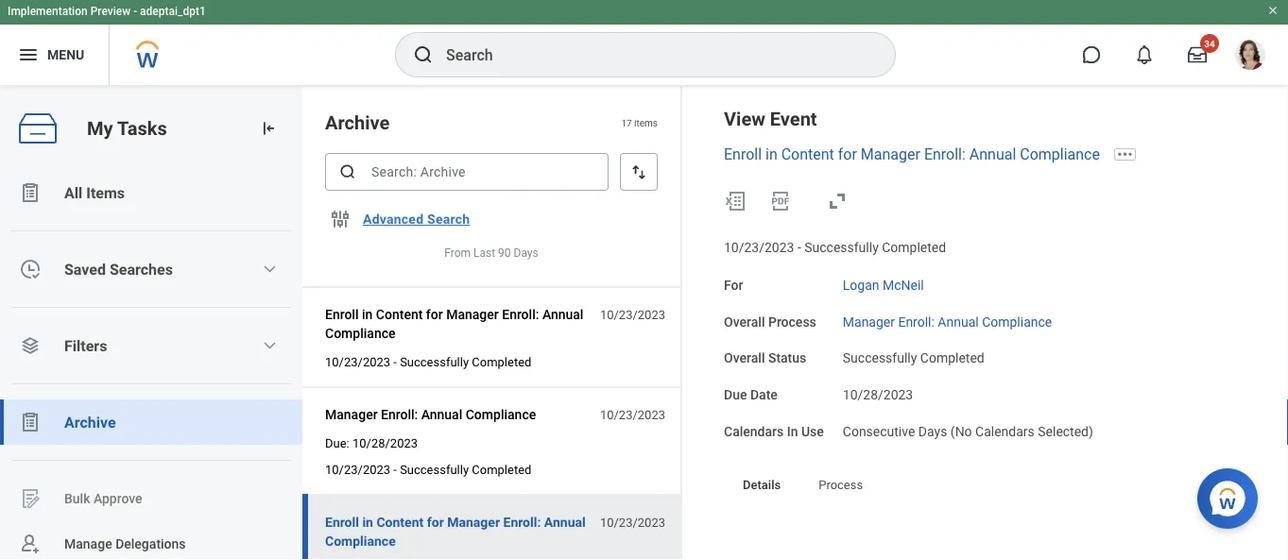 Task type: vqa. For each thing, say whether or not it's contained in the screenshot.
17 Items at the top of the page
yes



Task type: locate. For each thing, give the bounding box(es) containing it.
from last 90 days
[[445, 247, 539, 260]]

1 vertical spatial in
[[362, 307, 373, 322]]

1 vertical spatial archive
[[64, 414, 116, 432]]

for
[[838, 146, 857, 163], [426, 307, 443, 322], [427, 515, 444, 530]]

1 vertical spatial clipboard image
[[19, 411, 42, 434]]

enroll
[[724, 146, 762, 163], [325, 307, 359, 322], [325, 515, 359, 530]]

1 vertical spatial days
[[919, 424, 948, 440]]

annual inside manager enroll: annual compliance link
[[938, 314, 979, 330]]

enroll:
[[925, 146, 966, 163], [502, 307, 539, 322], [899, 314, 935, 330], [381, 407, 418, 423], [503, 515, 541, 530]]

successfully completed
[[843, 351, 985, 366]]

chevron down image for saved searches
[[262, 262, 277, 277]]

10/28/2023
[[843, 387, 914, 403], [353, 436, 418, 451]]

adeptai_dpt1
[[140, 5, 206, 18]]

item list element
[[303, 87, 683, 560]]

enroll in content for manager enroll: annual compliance button
[[325, 304, 590, 345], [325, 512, 590, 553]]

days
[[514, 247, 539, 260], [919, 424, 948, 440]]

archive button
[[0, 400, 303, 445]]

1 vertical spatial overall
[[724, 351, 765, 366]]

clipboard image inside the 'archive' button
[[19, 411, 42, 434]]

manager enroll: annual compliance up overall status element
[[843, 314, 1053, 330]]

due
[[724, 387, 747, 403]]

in for 2nd enroll in content for manager enroll: annual compliance button from the top
[[362, 515, 373, 530]]

sort image
[[630, 163, 649, 182]]

chevron down image inside filters dropdown button
[[262, 338, 277, 354]]

calendars down due date
[[724, 424, 784, 440]]

days left (no
[[919, 424, 948, 440]]

days inside the calendars in use "element"
[[919, 424, 948, 440]]

overall status element
[[843, 339, 985, 368]]

successfully up logan
[[805, 240, 879, 256]]

transformation import image
[[259, 119, 278, 138]]

last
[[474, 247, 496, 260]]

1 horizontal spatial calendars
[[976, 424, 1035, 440]]

due:
[[325, 436, 350, 451]]

- inside menu banner
[[133, 5, 137, 18]]

profile logan mcneil image
[[1236, 40, 1266, 74]]

overall down for
[[724, 314, 765, 330]]

0 vertical spatial overall
[[724, 314, 765, 330]]

in
[[787, 424, 798, 440]]

consecutive
[[843, 424, 916, 440]]

calendars in use element
[[843, 413, 1094, 441]]

all items button
[[0, 170, 303, 216]]

2 overall from the top
[[724, 351, 765, 366]]

10/23/2023 - successfully completed
[[724, 240, 947, 256], [325, 355, 532, 369], [325, 463, 532, 477]]

perspective image
[[19, 335, 42, 357]]

all items
[[64, 184, 125, 202]]

search image
[[412, 43, 435, 66]]

10/28/2023 inside item list element
[[353, 436, 418, 451]]

for
[[724, 278, 744, 293]]

compliance
[[1020, 146, 1100, 163], [982, 314, 1053, 330], [325, 326, 396, 341], [466, 407, 536, 423], [325, 534, 396, 549]]

manager enroll: annual compliance up due: 10/28/2023
[[325, 407, 536, 423]]

list
[[0, 170, 303, 560]]

1 horizontal spatial archive
[[325, 112, 390, 134]]

2 vertical spatial enroll
[[325, 515, 359, 530]]

logan mcneil link
[[843, 274, 924, 293]]

0 vertical spatial enroll in content for manager enroll: annual compliance button
[[325, 304, 590, 345]]

1 vertical spatial process
[[819, 478, 863, 492]]

0 vertical spatial days
[[514, 247, 539, 260]]

fullscreen image
[[826, 190, 849, 213]]

archive up search icon
[[325, 112, 390, 134]]

completed down manager enroll: annual compliance link
[[921, 351, 985, 366]]

2 chevron down image from the top
[[262, 338, 277, 354]]

manage
[[64, 537, 112, 552]]

1 overall from the top
[[724, 314, 765, 330]]

due: 10/28/2023
[[325, 436, 418, 451]]

calendars
[[724, 424, 784, 440], [976, 424, 1035, 440]]

clipboard image for archive
[[19, 411, 42, 434]]

approve
[[94, 491, 142, 507]]

rename image
[[19, 488, 42, 511]]

17 items
[[622, 117, 658, 128]]

1 vertical spatial enroll in content for manager enroll: annual compliance button
[[325, 512, 590, 553]]

chevron down image inside saved searches 'dropdown button'
[[262, 262, 277, 277]]

1 horizontal spatial 10/28/2023
[[843, 387, 914, 403]]

menu banner
[[0, 0, 1289, 85]]

2 enroll in content for manager enroll: annual compliance button from the top
[[325, 512, 590, 553]]

items
[[634, 117, 658, 128]]

1 clipboard image from the top
[[19, 182, 42, 204]]

1 vertical spatial for
[[426, 307, 443, 322]]

1 vertical spatial enroll
[[325, 307, 359, 322]]

process
[[769, 314, 817, 330], [819, 478, 863, 492]]

clipboard image up rename image
[[19, 411, 42, 434]]

10/28/2023 up 'consecutive'
[[843, 387, 914, 403]]

10/23/2023 - successfully completed up manager enroll: annual compliance button
[[325, 355, 532, 369]]

process down 'use'
[[819, 478, 863, 492]]

my tasks element
[[0, 87, 303, 560]]

advanced search button
[[355, 200, 478, 238]]

1 horizontal spatial days
[[919, 424, 948, 440]]

view
[[724, 108, 766, 130]]

content
[[782, 146, 835, 163], [376, 307, 423, 322], [377, 515, 424, 530]]

enroll in content for manager enroll: annual compliance
[[724, 146, 1100, 163], [325, 307, 584, 341], [325, 515, 586, 549]]

days inside item list element
[[514, 247, 539, 260]]

items
[[86, 184, 125, 202]]

logan mcneil
[[843, 278, 924, 293]]

search image
[[338, 163, 357, 182]]

clipboard image left all
[[19, 182, 42, 204]]

0 horizontal spatial calendars
[[724, 424, 784, 440]]

0 horizontal spatial 10/28/2023
[[353, 436, 418, 451]]

consecutive days (no calendars selected)
[[843, 424, 1094, 440]]

1 vertical spatial 10/23/2023 - successfully completed
[[325, 355, 532, 369]]

1 vertical spatial content
[[376, 307, 423, 322]]

1 vertical spatial manager enroll: annual compliance
[[325, 407, 536, 423]]

2 vertical spatial 10/23/2023 - successfully completed
[[325, 463, 532, 477]]

0 vertical spatial enroll
[[724, 146, 762, 163]]

0 vertical spatial process
[[769, 314, 817, 330]]

advanced
[[363, 212, 424, 227]]

1 chevron down image from the top
[[262, 262, 277, 277]]

10/28/2023 right due:
[[353, 436, 418, 451]]

days right 90
[[514, 247, 539, 260]]

due date element
[[843, 376, 914, 404]]

2 clipboard image from the top
[[19, 411, 42, 434]]

tab list
[[724, 465, 1251, 510]]

close environment banner image
[[1268, 5, 1279, 16]]

process up "status"
[[769, 314, 817, 330]]

all
[[64, 184, 82, 202]]

completed
[[882, 240, 947, 256], [921, 351, 985, 366], [472, 355, 532, 369], [472, 463, 532, 477]]

successfully inside overall status element
[[843, 351, 917, 366]]

0 vertical spatial clipboard image
[[19, 182, 42, 204]]

overall process
[[724, 314, 817, 330]]

annual
[[970, 146, 1017, 163], [543, 307, 584, 322], [938, 314, 979, 330], [421, 407, 463, 423], [544, 515, 586, 530]]

2 calendars from the left
[[976, 424, 1035, 440]]

in
[[766, 146, 778, 163], [362, 307, 373, 322], [362, 515, 373, 530]]

bulk approve link
[[0, 477, 303, 522]]

calendars right (no
[[976, 424, 1035, 440]]

2 vertical spatial in
[[362, 515, 373, 530]]

archive inside button
[[64, 414, 116, 432]]

delegations
[[115, 537, 186, 552]]

0 horizontal spatial archive
[[64, 414, 116, 432]]

calendars in use
[[724, 424, 824, 440]]

manager enroll: annual compliance
[[843, 314, 1053, 330], [325, 407, 536, 423]]

successfully
[[805, 240, 879, 256], [843, 351, 917, 366], [400, 355, 469, 369], [400, 463, 469, 477]]

0 vertical spatial manager enroll: annual compliance
[[843, 314, 1053, 330]]

details
[[743, 478, 781, 492]]

1 vertical spatial chevron down image
[[262, 338, 277, 354]]

bulk approve
[[64, 491, 142, 507]]

0 horizontal spatial manager enroll: annual compliance
[[325, 407, 536, 423]]

my tasks
[[87, 117, 167, 140]]

0 vertical spatial enroll in content for manager enroll: annual compliance
[[724, 146, 1100, 163]]

clipboard image inside the all items 'button'
[[19, 182, 42, 204]]

34 button
[[1177, 34, 1220, 76]]

1 horizontal spatial manager enroll: annual compliance
[[843, 314, 1053, 330]]

overall for overall status
[[724, 351, 765, 366]]

0 vertical spatial 10/28/2023
[[843, 387, 914, 403]]

1 vertical spatial 10/28/2023
[[353, 436, 418, 451]]

archive down filters
[[64, 414, 116, 432]]

0 vertical spatial chevron down image
[[262, 262, 277, 277]]

clipboard image for all items
[[19, 182, 42, 204]]

overall
[[724, 314, 765, 330], [724, 351, 765, 366]]

1 horizontal spatial process
[[819, 478, 863, 492]]

10/23/2023 - successfully completed up logan
[[724, 240, 947, 256]]

archive
[[325, 112, 390, 134], [64, 414, 116, 432]]

chevron down image
[[262, 262, 277, 277], [262, 338, 277, 354]]

34
[[1205, 38, 1216, 49]]

enroll for 1st enroll in content for manager enroll: annual compliance button
[[325, 307, 359, 322]]

10/23/2023 - successfully completed down manager enroll: annual compliance button
[[325, 463, 532, 477]]

manager
[[861, 146, 921, 163], [446, 307, 499, 322], [843, 314, 895, 330], [325, 407, 378, 423], [447, 515, 500, 530]]

0 vertical spatial archive
[[325, 112, 390, 134]]

10/23/2023
[[724, 240, 795, 256], [600, 308, 666, 322], [325, 355, 391, 369], [600, 408, 666, 422], [325, 463, 391, 477], [600, 516, 666, 530]]

clipboard image
[[19, 182, 42, 204], [19, 411, 42, 434]]

logan
[[843, 278, 880, 293]]

-
[[133, 5, 137, 18], [798, 240, 802, 256], [394, 355, 397, 369], [394, 463, 397, 477]]

successfully up due date element
[[843, 351, 917, 366]]

0 horizontal spatial days
[[514, 247, 539, 260]]

2 vertical spatial content
[[377, 515, 424, 530]]

overall up due date
[[724, 351, 765, 366]]



Task type: describe. For each thing, give the bounding box(es) containing it.
advanced search
[[363, 212, 470, 227]]

user plus image
[[19, 533, 42, 556]]

saved
[[64, 260, 106, 278]]

annual inside manager enroll: annual compliance button
[[421, 407, 463, 423]]

due date
[[724, 387, 778, 403]]

0 vertical spatial for
[[838, 146, 857, 163]]

overall status
[[724, 351, 807, 366]]

0 vertical spatial 10/23/2023 - successfully completed
[[724, 240, 947, 256]]

2 vertical spatial enroll in content for manager enroll: annual compliance
[[325, 515, 586, 549]]

1 enroll in content for manager enroll: annual compliance button from the top
[[325, 304, 590, 345]]

17
[[622, 117, 632, 128]]

clock check image
[[19, 258, 42, 281]]

searches
[[110, 260, 173, 278]]

content for 2nd enroll in content for manager enroll: annual compliance button from the top
[[377, 515, 424, 530]]

workday assistant region
[[1198, 461, 1266, 529]]

tasks
[[117, 117, 167, 140]]

preview
[[90, 5, 131, 18]]

completed inside overall status element
[[921, 351, 985, 366]]

completed down manager enroll: annual compliance button
[[472, 463, 532, 477]]

compliance inside button
[[466, 407, 536, 423]]

use
[[802, 424, 824, 440]]

overall for overall process
[[724, 314, 765, 330]]

0 horizontal spatial process
[[769, 314, 817, 330]]

date
[[751, 387, 778, 403]]

selected)
[[1038, 424, 1094, 440]]

inbox large image
[[1188, 45, 1207, 64]]

manager enroll: annual compliance inside button
[[325, 407, 536, 423]]

menu
[[47, 47, 84, 63]]

2 vertical spatial for
[[427, 515, 444, 530]]

chevron down image for filters
[[262, 338, 277, 354]]

successfully down manager enroll: annual compliance button
[[400, 463, 469, 477]]

successfully up manager enroll: annual compliance button
[[400, 355, 469, 369]]

filters
[[64, 337, 107, 355]]

1 vertical spatial enroll in content for manager enroll: annual compliance
[[325, 307, 584, 341]]

justify image
[[17, 43, 40, 66]]

view printable version (pdf) image
[[770, 190, 792, 213]]

list containing all items
[[0, 170, 303, 560]]

implementation
[[8, 5, 88, 18]]

saved searches button
[[0, 247, 303, 292]]

tab list containing details
[[724, 465, 1251, 510]]

implementation preview -   adeptai_dpt1
[[8, 5, 206, 18]]

my
[[87, 117, 113, 140]]

configure image
[[329, 208, 352, 231]]

status
[[769, 351, 807, 366]]

archive inside item list element
[[325, 112, 390, 134]]

0 vertical spatial content
[[782, 146, 835, 163]]

enroll in content for manager enroll: annual compliance link
[[724, 146, 1100, 163]]

from
[[445, 247, 471, 260]]

in for 1st enroll in content for manager enroll: annual compliance button
[[362, 307, 373, 322]]

enroll for 2nd enroll in content for manager enroll: annual compliance button from the top
[[325, 515, 359, 530]]

(no
[[951, 424, 972, 440]]

1 calendars from the left
[[724, 424, 784, 440]]

notifications large image
[[1135, 45, 1154, 64]]

content for 1st enroll in content for manager enroll: annual compliance button
[[376, 307, 423, 322]]

search
[[427, 212, 470, 227]]

saved searches
[[64, 260, 173, 278]]

export to excel image
[[724, 190, 747, 213]]

calendars inside "element"
[[976, 424, 1035, 440]]

filters button
[[0, 323, 303, 369]]

completed up mcneil
[[882, 240, 947, 256]]

0 vertical spatial in
[[766, 146, 778, 163]]

view event
[[724, 108, 817, 130]]

manager enroll: annual compliance button
[[325, 404, 544, 426]]

mcneil
[[883, 278, 924, 293]]

event
[[770, 108, 817, 130]]

bulk
[[64, 491, 90, 507]]

menu button
[[0, 25, 109, 85]]

90
[[498, 247, 511, 260]]

manager enroll: annual compliance link
[[843, 310, 1053, 330]]

Search Workday  search field
[[446, 34, 857, 76]]

completed up manager enroll: annual compliance button
[[472, 355, 532, 369]]

Search: Archive text field
[[325, 153, 609, 191]]

manage delegations
[[64, 537, 186, 552]]

manage delegations link
[[0, 522, 303, 560]]



